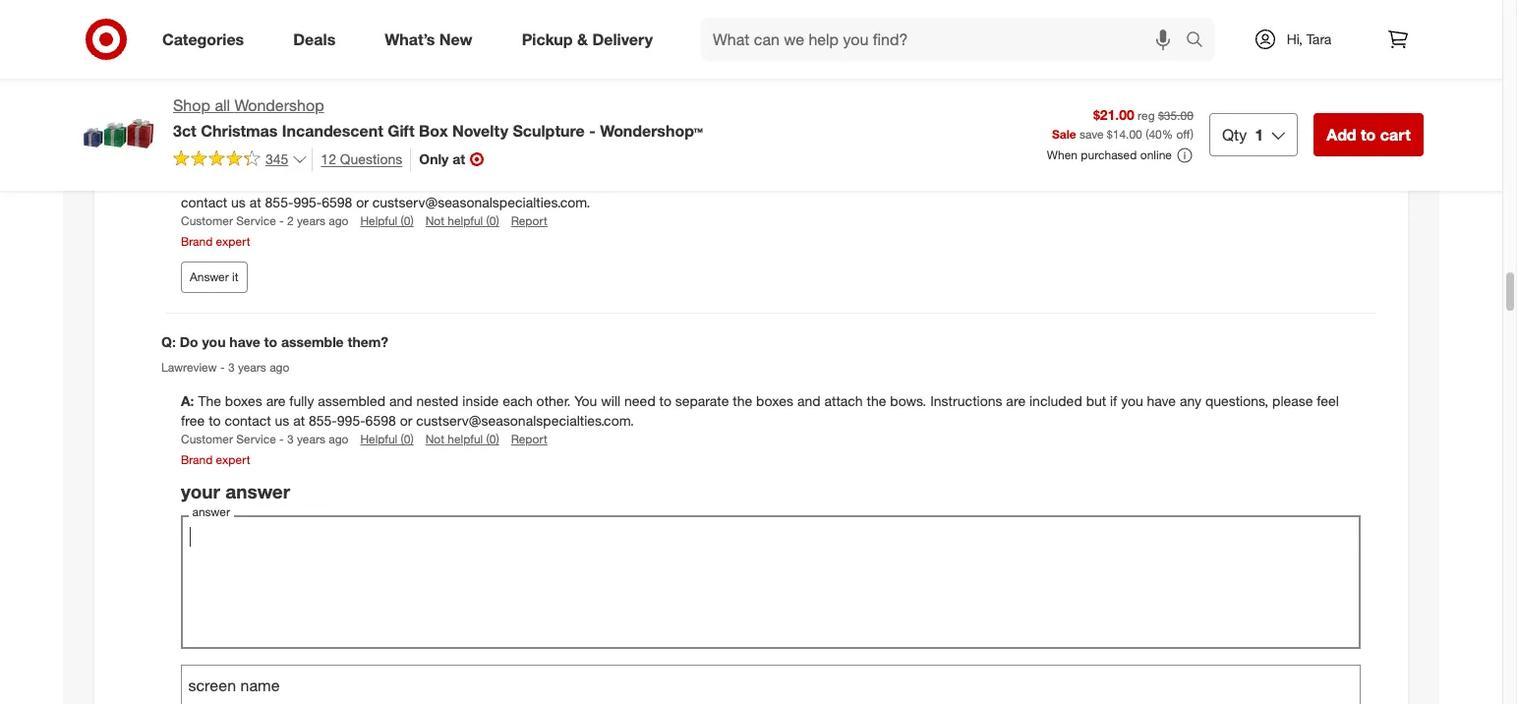 Task type: vqa. For each thing, say whether or not it's contained in the screenshot.
all the top deals in one place
no



Task type: describe. For each thing, give the bounding box(es) containing it.
brand expert for there
[[181, 234, 250, 249]]

and up box
[[425, 96, 450, 113]]

sculpture
[[513, 121, 585, 141]]

should
[[263, 174, 305, 191]]

What can we help you find? suggestions appear below search field
[[701, 18, 1191, 61]]

to right seem
[[862, 96, 875, 113]]

contact inside "hi brenda, the bows have posts on them that are inserted into the corresponding holes in the gift boxes.  additionally, there are plastic ties included to further secure the bows.  for the stakes, there should be stake holes but, if those are missing, the stakes can be pushed through the fabric.  there are assembly instructions included.  if you need assistance, please feel free to contact us at 855-995-6598 or custserv@seasonalspecialties.com."
[[181, 194, 227, 211]]

delivery
[[593, 29, 653, 49]]

add to cart
[[1327, 125, 1412, 144]]

are right instructions
[[1007, 393, 1026, 409]]

6598 inside "hi brenda, the bows have posts on them that are inserted into the corresponding holes in the gift boxes.  additionally, there are plastic ties included to further secure the bows.  for the stakes, there should be stake holes but, if those are missing, the stakes can be pushed through the fabric.  there are assembly instructions included.  if you need assistance, please feel free to contact us at 855-995-6598 or custserv@seasonalspecialties.com."
[[322, 194, 353, 211]]

2 how from the left
[[454, 96, 481, 113]]

- down the should
[[279, 214, 284, 228]]

- inside q: everyone asks how to use the stakes and how to tie on the bows of these lighted boxes. you don't seem to answer these questions and i'm hesitant to purchase brenda - 2 years ago
[[203, 122, 208, 137]]

12 questions link
[[312, 148, 403, 171]]

bows. inside the boxes are fully assembled and nested inside each other.  you will need to separate the boxes and attach the bows.  instructions are included but if you have any questions, please feel free to contact us at 855-995-6598 or custserv@seasonalspecialties.com.
[[891, 393, 927, 409]]

1 be from the left
[[308, 174, 324, 191]]

wondershop™
[[600, 121, 703, 141]]

are left "fully"
[[266, 393, 286, 409]]

1 vertical spatial 3
[[287, 432, 294, 447]]

2 inside q: everyone asks how to use the stakes and how to tie on the bows of these lighted boxes. you don't seem to answer these questions and i'm hesitant to purchase brenda - 2 years ago
[[211, 122, 217, 137]]

image of 3ct christmas incandescent gift box novelty sculpture - wondershop™ image
[[79, 94, 157, 173]]

or inside the boxes are fully assembled and nested inside each other.  you will need to separate the boxes and attach the bows.  instructions are included but if you have any questions, please feel free to contact us at 855-995-6598 or custserv@seasonalspecialties.com.
[[400, 412, 413, 429]]

answer it
[[190, 270, 239, 285]]

years down the should
[[297, 214, 326, 228]]

instructions
[[931, 393, 1003, 409]]

them
[[418, 155, 449, 171]]

gift
[[777, 155, 797, 171]]

345 link
[[173, 148, 308, 172]]

free inside "hi brenda, the bows have posts on them that are inserted into the corresponding holes in the gift boxes.  additionally, there are plastic ties included to further secure the bows.  for the stakes, there should be stake holes but, if those are missing, the stakes can be pushed through the fabric.  there are assembly instructions included.  if you need assistance, please feel free to contact us at 855-995-6598 or custserv@seasonalspecialties.com."
[[1311, 174, 1335, 191]]

to up 40 on the right of page
[[1147, 96, 1160, 113]]

2 boxes from the left
[[757, 393, 794, 409]]

can
[[623, 174, 645, 191]]

12 questions
[[321, 150, 403, 167]]

shop
[[173, 95, 210, 115]]

to down add
[[1339, 174, 1351, 191]]

reg
[[1138, 109, 1156, 123]]

1 how from the left
[[278, 96, 306, 113]]

wondershop
[[235, 95, 324, 115]]

assembled
[[318, 393, 386, 409]]

posts
[[360, 155, 395, 171]]

customer service - 3 years ago
[[181, 432, 349, 447]]

1 vertical spatial there
[[228, 174, 260, 191]]

search
[[1178, 31, 1225, 51]]

helpful for custserv@seasonalspecialties.com.
[[448, 432, 483, 447]]

and left nested
[[390, 393, 413, 409]]

separate
[[676, 393, 729, 409]]

only
[[419, 151, 449, 168]]

save
[[1080, 127, 1104, 142]]

3 inside q: do you have to assemble them? lawreview - 3 years ago
[[228, 360, 235, 375]]

brenda,
[[215, 155, 263, 171]]

hi,
[[1287, 30, 1303, 47]]

the down the "gift"
[[770, 174, 790, 191]]

pickup & delivery
[[522, 29, 653, 49]]

through
[[719, 174, 766, 191]]

the right in
[[754, 155, 773, 171]]

further
[[1123, 155, 1165, 171]]

if inside "hi brenda, the bows have posts on them that are inserted into the corresponding holes in the gift boxes.  additionally, there are plastic ties included to further secure the bows.  for the stakes, there should be stake holes but, if those are missing, the stakes can be pushed through the fabric.  there are assembly instructions included.  if you need assistance, please feel free to contact us at 855-995-6598 or custserv@seasonalspecialties.com."
[[429, 174, 436, 191]]

ago inside q: everyone asks how to use the stakes and how to tie on the bows of these lighted boxes. you don't seem to answer these questions and i'm hesitant to purchase brenda - 2 years ago
[[252, 122, 272, 137]]

and left 'attach' at right bottom
[[798, 393, 821, 409]]

report for other.
[[511, 432, 548, 447]]

feel inside "hi brenda, the bows have posts on them that are inserted into the corresponding holes in the gift boxes.  additionally, there are plastic ties included to further secure the bows.  for the stakes, there should be stake holes but, if those are missing, the stakes can be pushed through the fabric.  there are assembly instructions included.  if you need assistance, please feel free to contact us at 855-995-6598 or custserv@seasonalspecialties.com."
[[1285, 174, 1307, 191]]

stakes inside "hi brenda, the bows have posts on them that are inserted into the corresponding holes in the gift boxes.  additionally, there are plastic ties included to further secure the bows.  for the stakes, there should be stake holes but, if those are missing, the stakes can be pushed through the fabric.  there are assembly instructions included.  if you need assistance, please feel free to contact us at 855-995-6598 or custserv@seasonalspecialties.com."
[[579, 174, 619, 191]]

your
[[181, 480, 220, 503]]

brenda
[[161, 122, 200, 137]]

that
[[453, 155, 477, 171]]

lighted
[[663, 96, 708, 113]]

cart
[[1381, 125, 1412, 144]]

novelty
[[452, 121, 509, 141]]

the right into
[[585, 155, 605, 171]]

plastic
[[981, 155, 1021, 171]]

q: for q: everyone asks how to use the stakes and how to tie on the bows of these lighted boxes. you don't seem to answer these questions and i'm hesitant to purchase
[[161, 96, 176, 113]]

pickup & delivery link
[[505, 18, 678, 61]]

custserv@seasonalspecialties.com. inside the boxes are fully assembled and nested inside each other.  you will need to separate the boxes and attach the bows.  instructions are included but if you have any questions, please feel free to contact us at 855-995-6598 or custserv@seasonalspecialties.com.
[[416, 412, 634, 429]]

1 horizontal spatial there
[[922, 155, 954, 171]]

are right that on the left top of the page
[[481, 155, 500, 171]]

i'm
[[1067, 96, 1086, 113]]

helpful  (0) for 995-
[[361, 432, 414, 447]]

but
[[1087, 393, 1107, 409]]

use
[[327, 96, 350, 113]]

search button
[[1178, 18, 1225, 65]]

at inside the boxes are fully assembled and nested inside each other.  you will need to separate the boxes and attach the bows.  instructions are included but if you have any questions, please feel free to contact us at 855-995-6598 or custserv@seasonalspecialties.com.
[[293, 412, 305, 429]]

into
[[559, 155, 581, 171]]

corresponding
[[609, 155, 698, 171]]

- inside q: do you have to assemble them? lawreview - 3 years ago
[[220, 360, 225, 375]]

christmas
[[201, 121, 278, 141]]

345
[[266, 151, 289, 168]]

not helpful  (0) button for are
[[426, 213, 499, 229]]

answer inside q: everyone asks how to use the stakes and how to tie on the bows of these lighted boxes. you don't seem to answer these questions and i'm hesitant to purchase brenda - 2 years ago
[[879, 96, 927, 113]]

feel inside the boxes are fully assembled and nested inside each other.  you will need to separate the boxes and attach the bows.  instructions are included but if you have any questions, please feel free to contact us at 855-995-6598 or custserv@seasonalspecialties.com.
[[1318, 393, 1340, 409]]

0 horizontal spatial holes
[[365, 174, 398, 191]]

are left plastic
[[958, 155, 977, 171]]

bows inside q: everyone asks how to use the stakes and how to tie on the bows of these lighted boxes. you don't seem to answer these questions and i'm hesitant to purchase brenda - 2 years ago
[[567, 96, 603, 113]]

- inside shop all wondershop 3ct christmas incandescent gift box novelty sculpture - wondershop™
[[590, 121, 596, 141]]

inside
[[463, 393, 499, 409]]

but,
[[402, 174, 425, 191]]

ago inside q: do you have to assemble them? lawreview - 3 years ago
[[270, 360, 290, 375]]

not helpful  (0) for are
[[426, 214, 499, 228]]

the up assistance,
[[1214, 155, 1234, 171]]

1 boxes from the left
[[225, 393, 262, 409]]

please inside the boxes are fully assembled and nested inside each other.  you will need to separate the boxes and attach the bows.  instructions are included but if you have any questions, please feel free to contact us at 855-995-6598 or custserv@seasonalspecialties.com.
[[1273, 393, 1314, 409]]

$35.00
[[1159, 109, 1194, 123]]

off
[[1177, 127, 1191, 142]]

hi
[[198, 155, 211, 171]]

will
[[601, 393, 621, 409]]

2 be from the left
[[649, 174, 665, 191]]

fully
[[289, 393, 314, 409]]

are right those
[[478, 174, 498, 191]]

to down $
[[1107, 155, 1120, 171]]

to down the at the bottom left
[[209, 412, 221, 429]]

free inside the boxes are fully assembled and nested inside each other.  you will need to separate the boxes and attach the bows.  instructions are included but if you have any questions, please feel free to contact us at 855-995-6598 or custserv@seasonalspecialties.com.
[[181, 412, 205, 429]]

years inside q: do you have to assemble them? lawreview - 3 years ago
[[238, 360, 266, 375]]

0 horizontal spatial answer
[[226, 480, 290, 503]]

need inside the boxes are fully assembled and nested inside each other.  you will need to separate the boxes and attach the bows.  instructions are included but if you have any questions, please feel free to contact us at 855-995-6598 or custserv@seasonalspecialties.com.
[[625, 393, 656, 409]]

ties
[[1025, 155, 1047, 171]]

tara
[[1307, 30, 1332, 47]]

questions,
[[1206, 393, 1269, 409]]

customer service - 2 years ago
[[181, 214, 349, 228]]

each
[[503, 393, 533, 409]]

deals
[[293, 29, 336, 49]]

only at
[[419, 151, 466, 168]]

customer for stakes,
[[181, 214, 233, 228]]

q: everyone asks how to use the stakes and how to tie on the bows of these lighted boxes. you don't seem to answer these questions and i'm hesitant to purchase brenda - 2 years ago
[[161, 96, 1225, 137]]

included.
[[1036, 174, 1092, 191]]

if
[[1095, 174, 1103, 191]]

add
[[1327, 125, 1357, 144]]

add to cart button
[[1315, 113, 1425, 156]]

nested
[[417, 393, 459, 409]]

the right use
[[354, 96, 375, 113]]

1
[[1256, 125, 1264, 144]]

$
[[1108, 127, 1113, 142]]

tie
[[502, 96, 519, 113]]

fabric.
[[794, 174, 831, 191]]

service for should
[[236, 214, 276, 228]]

seem
[[823, 96, 858, 113]]

at inside "hi brenda, the bows have posts on them that are inserted into the corresponding holes in the gift boxes.  additionally, there are plastic ties included to further secure the bows.  for the stakes, there should be stake holes but, if those are missing, the stakes can be pushed through the fabric.  there are assembly instructions included.  if you need assistance, please feel free to contact us at 855-995-6598 or custserv@seasonalspecialties.com."
[[250, 194, 261, 211]]

brand for hi brenda, the bows have posts on them that are inserted into the corresponding holes in the gift boxes.  additionally, there are plastic ties included to further secure the bows.  for the stakes, there should be stake holes but, if those are missing, the stakes can be pushed through the fabric.  there are assembly instructions included.  if you need assistance, please feel free to contact us at 855-995-6598 or custserv@seasonalspecialties.com.
[[181, 234, 213, 249]]

incandescent
[[282, 121, 383, 141]]

have inside q: do you have to assemble them? lawreview - 3 years ago
[[230, 334, 260, 351]]

in
[[739, 155, 750, 171]]

(
[[1146, 127, 1149, 142]]

assistance,
[[1168, 174, 1236, 191]]

q: do you have to assemble them? lawreview - 3 years ago
[[161, 334, 389, 375]]

brand expert for to
[[181, 453, 250, 467]]

stakes inside q: everyone asks how to use the stakes and how to tie on the bows of these lighted boxes. you don't seem to answer these questions and i'm hesitant to purchase brenda - 2 years ago
[[379, 96, 422, 113]]

expert for there
[[216, 234, 250, 249]]

asks
[[244, 96, 274, 113]]

assemble
[[281, 334, 344, 351]]

&
[[577, 29, 588, 49]]

a: for the boxes are fully assembled and nested inside each other.  you will need to separate the boxes and attach the bows.  instructions are included but if you have any questions, please feel free to contact us at 855-995-6598 or custserv@seasonalspecialties.com.
[[181, 393, 198, 409]]

3ct
[[173, 121, 196, 141]]

the right for
[[1301, 155, 1321, 171]]

995- inside "hi brenda, the bows have posts on them that are inserted into the corresponding holes in the gift boxes.  additionally, there are plastic ties included to further secure the bows.  for the stakes, there should be stake holes but, if those are missing, the stakes can be pushed through the fabric.  there are assembly instructions included.  if you need assistance, please feel free to contact us at 855-995-6598 or custserv@seasonalspecialties.com."
[[294, 194, 322, 211]]

years inside q: everyone asks how to use the stakes and how to tie on the bows of these lighted boxes. you don't seem to answer these questions and i'm hesitant to purchase brenda - 2 years ago
[[221, 122, 249, 137]]

are down additionally,
[[874, 174, 894, 191]]



Task type: locate. For each thing, give the bounding box(es) containing it.
0 vertical spatial answer
[[879, 96, 927, 113]]

additionally,
[[845, 155, 918, 171]]

to inside q: do you have to assemble them? lawreview - 3 years ago
[[264, 334, 277, 351]]

helpful down assembled
[[361, 432, 398, 447]]

helpful down the stake
[[361, 214, 398, 228]]

it
[[232, 270, 239, 285]]

0 horizontal spatial 855-
[[265, 194, 294, 211]]

and left i'm
[[1039, 96, 1063, 113]]

2 not helpful  (0) from the top
[[426, 432, 499, 447]]

you right but
[[1122, 393, 1144, 409]]

the down into
[[556, 174, 575, 191]]

helpful  (0) button
[[361, 213, 414, 229], [361, 431, 414, 448]]

brand up your
[[181, 453, 213, 467]]

be down corresponding
[[649, 174, 665, 191]]

bows. left instructions
[[891, 393, 927, 409]]

brand expert up the answer it
[[181, 234, 250, 249]]

0 vertical spatial not
[[426, 214, 445, 228]]

None text field
[[181, 665, 1362, 704]]

1 helpful from the top
[[361, 214, 398, 228]]

0 vertical spatial helpful
[[361, 214, 398, 228]]

1 vertical spatial 2
[[287, 214, 294, 228]]

1 horizontal spatial 3
[[287, 432, 294, 447]]

if inside the boxes are fully assembled and nested inside each other.  you will need to separate the boxes and attach the bows.  instructions are included but if you have any questions, please feel free to contact us at 855-995-6598 or custserv@seasonalspecialties.com.
[[1111, 393, 1118, 409]]

1 expert from the top
[[216, 234, 250, 249]]

helpful  (0) button for 995-
[[361, 431, 414, 448]]

custserv@seasonalspecialties.com. down each
[[416, 412, 634, 429]]

for
[[1278, 155, 1297, 171]]

not helpful  (0) button for custserv@seasonalspecialties.com.
[[426, 431, 499, 448]]

boxes. inside "hi brenda, the bows have posts on them that are inserted into the corresponding holes in the gift boxes.  additionally, there are plastic ties included to further secure the bows.  for the stakes, there should be stake holes but, if those are missing, the stakes can be pushed through the fabric.  there are assembly instructions included.  if you need assistance, please feel free to contact us at 855-995-6598 or custserv@seasonalspecialties.com."
[[801, 155, 841, 171]]

1 vertical spatial need
[[625, 393, 656, 409]]

1 vertical spatial on
[[399, 155, 414, 171]]

0 vertical spatial bows.
[[1237, 155, 1274, 171]]

please inside "hi brenda, the bows have posts on them that are inserted into the corresponding holes in the gift boxes.  additionally, there are plastic ties included to further secure the bows.  for the stakes, there should be stake holes but, if those are missing, the stakes can be pushed through the fabric.  there are assembly instructions included.  if you need assistance, please feel free to contact us at 855-995-6598 or custserv@seasonalspecialties.com."
[[1240, 174, 1281, 191]]

1 report from the top
[[511, 214, 548, 228]]

report button down each
[[511, 431, 548, 448]]

2 helpful  (0) button from the top
[[361, 431, 414, 448]]

years right lawreview
[[238, 360, 266, 375]]

to left assemble
[[264, 334, 277, 351]]

helpful  (0) for but,
[[361, 214, 414, 228]]

2 not from the top
[[426, 432, 445, 447]]

1 service from the top
[[236, 214, 276, 228]]

6598
[[322, 194, 353, 211], [366, 412, 396, 429]]

1 vertical spatial contact
[[225, 412, 271, 429]]

helpful
[[361, 214, 398, 228], [361, 432, 398, 447]]

if
[[429, 174, 436, 191], [1111, 393, 1118, 409]]

boxes left 'attach' at right bottom
[[757, 393, 794, 409]]

0 horizontal spatial free
[[181, 412, 205, 429]]

1 vertical spatial not helpful  (0)
[[426, 432, 499, 447]]

0 vertical spatial holes
[[702, 155, 735, 171]]

0 vertical spatial 855-
[[265, 194, 294, 211]]

1 helpful from the top
[[448, 214, 483, 228]]

1 vertical spatial answer
[[226, 480, 290, 503]]

ago down assembled
[[329, 432, 349, 447]]

1 vertical spatial expert
[[216, 453, 250, 467]]

0 vertical spatial 6598
[[322, 194, 353, 211]]

have inside the boxes are fully assembled and nested inside each other.  you will need to separate the boxes and attach the bows.  instructions are included but if you have any questions, please feel free to contact us at 855-995-6598 or custserv@seasonalspecialties.com.
[[1148, 393, 1177, 409]]

14.00
[[1113, 127, 1143, 142]]

other.
[[537, 393, 571, 409]]

1 helpful  (0) from the top
[[361, 214, 414, 228]]

years down the all
[[221, 122, 249, 137]]

us inside the boxes are fully assembled and nested inside each other.  you will need to separate the boxes and attach the bows.  instructions are included but if you have any questions, please feel free to contact us at 855-995-6598 or custserv@seasonalspecialties.com.
[[275, 412, 290, 429]]

qty
[[1223, 125, 1248, 144]]

need down further
[[1133, 174, 1164, 191]]

bows. down 1
[[1237, 155, 1274, 171]]

how right asks
[[278, 96, 306, 113]]

1 vertical spatial helpful
[[448, 432, 483, 447]]

0 vertical spatial brand expert
[[181, 234, 250, 249]]

you inside "hi brenda, the bows have posts on them that are inserted into the corresponding holes in the gift boxes.  additionally, there are plastic ties included to further secure the bows.  for the stakes, there should be stake holes but, if those are missing, the stakes can be pushed through the fabric.  there are assembly instructions included.  if you need assistance, please feel free to contact us at 855-995-6598 or custserv@seasonalspecialties.com."
[[1107, 174, 1129, 191]]

1 a: from the top
[[181, 155, 198, 171]]

purchase
[[1164, 96, 1225, 113]]

qty 1
[[1223, 125, 1264, 144]]

0 vertical spatial expert
[[216, 234, 250, 249]]

0 horizontal spatial boxes
[[225, 393, 262, 409]]

pushed
[[669, 174, 715, 191]]

new
[[440, 29, 473, 49]]

these
[[623, 96, 659, 113], [931, 96, 967, 113]]

gift
[[388, 121, 415, 141]]

these up wondershop™
[[623, 96, 659, 113]]

855- inside the boxes are fully assembled and nested inside each other.  you will need to separate the boxes and attach the bows.  instructions are included but if you have any questions, please feel free to contact us at 855-995-6598 or custserv@seasonalspecialties.com.
[[309, 412, 337, 429]]

12
[[321, 150, 336, 167]]

boxes
[[225, 393, 262, 409], [757, 393, 794, 409]]

assembly
[[898, 174, 956, 191]]

0 vertical spatial free
[[1311, 174, 1335, 191]]

)
[[1191, 127, 1194, 142]]

attach
[[825, 393, 863, 409]]

on inside "hi brenda, the bows have posts on them that are inserted into the corresponding holes in the gift boxes.  additionally, there are plastic ties included to further secure the bows.  for the stakes, there should be stake holes but, if those are missing, the stakes can be pushed through the fabric.  there are assembly instructions included.  if you need assistance, please feel free to contact us at 855-995-6598 or custserv@seasonalspecialties.com."
[[399, 155, 414, 171]]

1 vertical spatial us
[[275, 412, 290, 429]]

1 vertical spatial stakes
[[579, 174, 619, 191]]

0 vertical spatial or
[[356, 194, 369, 211]]

feel
[[1285, 174, 1307, 191], [1318, 393, 1340, 409]]

be
[[308, 174, 324, 191], [649, 174, 665, 191]]

1 vertical spatial at
[[250, 194, 261, 211]]

deals link
[[277, 18, 360, 61]]

1 horizontal spatial holes
[[702, 155, 735, 171]]

there
[[835, 174, 871, 191]]

1 vertical spatial included
[[1030, 393, 1083, 409]]

you inside q: everyone asks how to use the stakes and how to tie on the bows of these lighted boxes. you don't seem to answer these questions and i'm hesitant to purchase brenda - 2 years ago
[[758, 96, 783, 113]]

1 not helpful  (0) from the top
[[426, 214, 499, 228]]

helpful  (0)
[[361, 214, 414, 228], [361, 432, 414, 447]]

0 vertical spatial 2
[[211, 122, 217, 137]]

don't
[[786, 96, 819, 113]]

to
[[310, 96, 323, 113], [485, 96, 498, 113], [862, 96, 875, 113], [1147, 96, 1160, 113], [1362, 125, 1377, 144], [1107, 155, 1120, 171], [1339, 174, 1351, 191], [264, 334, 277, 351], [660, 393, 672, 409], [209, 412, 221, 429]]

helpful for 995-
[[361, 432, 398, 447]]

2 helpful from the top
[[448, 432, 483, 447]]

1 report button from the top
[[511, 213, 548, 229]]

categories link
[[146, 18, 269, 61]]

included left but
[[1030, 393, 1083, 409]]

2 customer from the top
[[181, 432, 233, 447]]

1 customer from the top
[[181, 214, 233, 228]]

and
[[425, 96, 450, 113], [1039, 96, 1063, 113], [390, 393, 413, 409], [798, 393, 821, 409]]

included inside "hi brenda, the bows have posts on them that are inserted into the corresponding holes in the gift boxes.  additionally, there are plastic ties included to further secure the bows.  for the stakes, there should be stake holes but, if those are missing, the stakes can be pushed through the fabric.  there are assembly instructions included.  if you need assistance, please feel free to contact us at 855-995-6598 or custserv@seasonalspecialties.com."
[[1051, 155, 1104, 171]]

at up those
[[453, 151, 466, 168]]

you
[[1107, 174, 1129, 191], [202, 334, 226, 351], [1122, 393, 1144, 409]]

report for are
[[511, 214, 548, 228]]

us up customer service - 2 years ago on the top left of the page
[[231, 194, 246, 211]]

when purchased online
[[1048, 148, 1173, 163]]

1 q: from the top
[[161, 96, 176, 113]]

0 horizontal spatial need
[[625, 393, 656, 409]]

0 vertical spatial there
[[922, 155, 954, 171]]

2 helpful  (0) from the top
[[361, 432, 414, 447]]

ago down the stake
[[329, 214, 349, 228]]

bows right the 345
[[291, 155, 324, 171]]

at up customer service - 2 years ago on the top left of the page
[[250, 194, 261, 211]]

us inside "hi brenda, the bows have posts on them that are inserted into the corresponding holes in the gift boxes.  additionally, there are plastic ties included to further secure the bows.  for the stakes, there should be stake holes but, if those are missing, the stakes can be pushed through the fabric.  there are assembly instructions included.  if you need assistance, please feel free to contact us at 855-995-6598 or custserv@seasonalspecialties.com."
[[231, 194, 246, 211]]

1 horizontal spatial at
[[293, 412, 305, 429]]

1 horizontal spatial us
[[275, 412, 290, 429]]

a: down lawreview
[[181, 393, 198, 409]]

any
[[1180, 393, 1202, 409]]

1 vertical spatial or
[[400, 412, 413, 429]]

- right lawreview
[[220, 360, 225, 375]]

2 report button from the top
[[511, 431, 548, 448]]

if right but
[[1111, 393, 1118, 409]]

what's new
[[385, 29, 473, 49]]

bows inside "hi brenda, the bows have posts on them that are inserted into the corresponding holes in the gift boxes.  additionally, there are plastic ties included to further secure the bows.  for the stakes, there should be stake holes but, if those are missing, the stakes can be pushed through the fabric.  there are assembly instructions included.  if you need assistance, please feel free to contact us at 855-995-6598 or custserv@seasonalspecialties.com."
[[291, 155, 324, 171]]

(0)
[[401, 214, 414, 228], [487, 214, 499, 228], [401, 432, 414, 447], [487, 432, 499, 447]]

customer down stakes,
[[181, 214, 233, 228]]

1 vertical spatial you
[[202, 334, 226, 351]]

there
[[922, 155, 954, 171], [228, 174, 260, 191]]

2 horizontal spatial at
[[453, 151, 466, 168]]

need right will
[[625, 393, 656, 409]]

questions
[[340, 150, 403, 167]]

to left use
[[310, 96, 323, 113]]

to right add
[[1362, 125, 1377, 144]]

report button down missing,
[[511, 213, 548, 229]]

hesitant
[[1090, 96, 1143, 113]]

0 horizontal spatial on
[[399, 155, 414, 171]]

you left don't
[[758, 96, 783, 113]]

not down those
[[426, 214, 445, 228]]

q: left do
[[161, 334, 176, 351]]

%
[[1163, 127, 1174, 142]]

3
[[228, 360, 235, 375], [287, 432, 294, 447]]

the up the sculpture
[[543, 96, 564, 113]]

1 horizontal spatial or
[[400, 412, 413, 429]]

bows. inside "hi brenda, the bows have posts on them that are inserted into the corresponding holes in the gift boxes.  additionally, there are plastic ties included to further secure the bows.  for the stakes, there should be stake holes but, if those are missing, the stakes can be pushed through the fabric.  there are assembly instructions included.  if you need assistance, please feel free to contact us at 855-995-6598 or custserv@seasonalspecialties.com."
[[1237, 155, 1274, 171]]

q: for q: do you have to assemble them?
[[161, 334, 176, 351]]

1 horizontal spatial 2
[[287, 214, 294, 228]]

0 horizontal spatial us
[[231, 194, 246, 211]]

questions
[[971, 96, 1035, 113]]

1 vertical spatial you
[[575, 393, 597, 409]]

you inside q: do you have to assemble them? lawreview - 3 years ago
[[202, 334, 226, 351]]

1 vertical spatial feel
[[1318, 393, 1340, 409]]

boxes. inside q: everyone asks how to use the stakes and how to tie on the bows of these lighted boxes. you don't seem to answer these questions and i'm hesitant to purchase brenda - 2 years ago
[[712, 96, 755, 113]]

secure
[[1169, 155, 1210, 171]]

answer
[[190, 270, 229, 285]]

0 vertical spatial if
[[429, 174, 436, 191]]

pickup
[[522, 29, 573, 49]]

you right if
[[1107, 174, 1129, 191]]

1 brand expert from the top
[[181, 234, 250, 249]]

1 these from the left
[[623, 96, 659, 113]]

helpful  (0) button down but,
[[361, 213, 414, 229]]

855- down the should
[[265, 194, 294, 211]]

holes down posts on the top of the page
[[365, 174, 398, 191]]

helpful  (0) down assembled
[[361, 432, 414, 447]]

2 not helpful  (0) button from the top
[[426, 431, 499, 448]]

1 vertical spatial please
[[1273, 393, 1314, 409]]

2 down the should
[[287, 214, 294, 228]]

2 expert from the top
[[216, 453, 250, 467]]

0 horizontal spatial at
[[250, 194, 261, 211]]

not helpful  (0) down those
[[426, 214, 499, 228]]

1 vertical spatial helpful
[[361, 432, 398, 447]]

2 brand expert from the top
[[181, 453, 250, 467]]

not helpful  (0) button down those
[[426, 213, 499, 229]]

6598 inside the boxes are fully assembled and nested inside each other.  you will need to separate the boxes and attach the bows.  instructions are included but if you have any questions, please feel free to contact us at 855-995-6598 or custserv@seasonalspecialties.com.
[[366, 412, 396, 429]]

not helpful  (0) for custserv@seasonalspecialties.com.
[[426, 432, 499, 447]]

boxes. for additionally,
[[801, 155, 841, 171]]

answer
[[879, 96, 927, 113], [226, 480, 290, 503]]

0 vertical spatial have
[[328, 155, 357, 171]]

0 vertical spatial on
[[522, 96, 539, 113]]

1 horizontal spatial bows.
[[1237, 155, 1274, 171]]

report down each
[[511, 432, 548, 447]]

need
[[1133, 174, 1164, 191], [625, 393, 656, 409]]

2 a: from the top
[[181, 393, 198, 409]]

helpful  (0) button for but,
[[361, 213, 414, 229]]

contact down stakes,
[[181, 194, 227, 211]]

answer it button
[[181, 262, 247, 294]]

stakes up gift
[[379, 96, 422, 113]]

1 not helpful  (0) button from the top
[[426, 213, 499, 229]]

shop all wondershop 3ct christmas incandescent gift box novelty sculpture - wondershop™
[[173, 95, 703, 141]]

the up the should
[[267, 155, 287, 171]]

- right the sculpture
[[590, 121, 596, 141]]

if right but,
[[429, 174, 436, 191]]

instructions
[[960, 174, 1032, 191]]

1 vertical spatial not helpful  (0) button
[[426, 431, 499, 448]]

2 report from the top
[[511, 432, 548, 447]]

40
[[1149, 127, 1163, 142]]

0 vertical spatial feel
[[1285, 174, 1307, 191]]

1 vertical spatial if
[[1111, 393, 1118, 409]]

everyone
[[180, 96, 241, 113]]

are
[[481, 155, 500, 171], [958, 155, 977, 171], [478, 174, 498, 191], [874, 174, 894, 191], [266, 393, 286, 409], [1007, 393, 1026, 409]]

1 horizontal spatial these
[[931, 96, 967, 113]]

2 helpful from the top
[[361, 432, 398, 447]]

brand up answer
[[181, 234, 213, 249]]

0 horizontal spatial these
[[623, 96, 659, 113]]

2 service from the top
[[236, 432, 276, 447]]

0 vertical spatial bows
[[567, 96, 603, 113]]

please
[[1240, 174, 1281, 191], [1273, 393, 1314, 409]]

0 vertical spatial helpful  (0) button
[[361, 213, 414, 229]]

or inside "hi brenda, the bows have posts on them that are inserted into the corresponding holes in the gift boxes.  additionally, there are plastic ties included to further secure the bows.  for the stakes, there should be stake holes but, if those are missing, the stakes can be pushed through the fabric.  there are assembly instructions included.  if you need assistance, please feel free to contact us at 855-995-6598 or custserv@seasonalspecialties.com."
[[356, 194, 369, 211]]

when
[[1048, 148, 1078, 163]]

0 vertical spatial 3
[[228, 360, 235, 375]]

995- down the should
[[294, 194, 322, 211]]

at
[[453, 151, 466, 168], [250, 194, 261, 211], [293, 412, 305, 429]]

0 vertical spatial at
[[453, 151, 466, 168]]

0 vertical spatial service
[[236, 214, 276, 228]]

service down the should
[[236, 214, 276, 228]]

the right "separate"
[[733, 393, 753, 409]]

2 q: from the top
[[161, 334, 176, 351]]

expert up your answer
[[216, 453, 250, 467]]

have
[[328, 155, 357, 171], [230, 334, 260, 351], [1148, 393, 1177, 409]]

have left any
[[1148, 393, 1177, 409]]

2
[[211, 122, 217, 137], [287, 214, 294, 228]]

0 horizontal spatial feel
[[1285, 174, 1307, 191]]

1 helpful  (0) button from the top
[[361, 213, 414, 229]]

1 vertical spatial report button
[[511, 431, 548, 448]]

on up but,
[[399, 155, 414, 171]]

on inside q: everyone asks how to use the stakes and how to tie on the bows of these lighted boxes. you don't seem to answer these questions and i'm hesitant to purchase brenda - 2 years ago
[[522, 96, 539, 113]]

you right do
[[202, 334, 226, 351]]

0 vertical spatial custserv@seasonalspecialties.com.
[[373, 194, 591, 211]]

1 vertical spatial have
[[230, 334, 260, 351]]

- right '3ct'
[[203, 122, 208, 137]]

to left "separate"
[[660, 393, 672, 409]]

1 vertical spatial q:
[[161, 334, 176, 351]]

to inside 'button'
[[1362, 125, 1377, 144]]

None text field
[[181, 516, 1362, 650]]

1 vertical spatial a:
[[181, 393, 198, 409]]

not for or
[[426, 432, 445, 447]]

lawreview
[[161, 360, 217, 375]]

not for those
[[426, 214, 445, 228]]

please down for
[[1240, 174, 1281, 191]]

1 vertical spatial brand
[[181, 453, 213, 467]]

expert for to
[[216, 453, 250, 467]]

report button for other.
[[511, 431, 548, 448]]

brand expert
[[181, 234, 250, 249], [181, 453, 250, 467]]

3 down "fully"
[[287, 432, 294, 447]]

answer down customer service - 3 years ago
[[226, 480, 290, 503]]

sale
[[1053, 127, 1077, 142]]

categories
[[162, 29, 244, 49]]

855- inside "hi brenda, the bows have posts on them that are inserted into the corresponding holes in the gift boxes.  additionally, there are plastic ties included to further secure the bows.  for the stakes, there should be stake holes but, if those are missing, the stakes can be pushed through the fabric.  there are assembly instructions included.  if you need assistance, please feel free to contact us at 855-995-6598 or custserv@seasonalspecialties.com."
[[265, 194, 294, 211]]

these left questions
[[931, 96, 967, 113]]

need inside "hi brenda, the bows have posts on them that are inserted into the corresponding holes in the gift boxes.  additionally, there are plastic ties included to further secure the bows.  for the stakes, there should be stake holes but, if those are missing, the stakes can be pushed through the fabric.  there are assembly instructions included.  if you need assistance, please feel free to contact us at 855-995-6598 or custserv@seasonalspecialties.com."
[[1133, 174, 1164, 191]]

expert up it
[[216, 234, 250, 249]]

1 horizontal spatial boxes.
[[801, 155, 841, 171]]

purchased
[[1082, 148, 1138, 163]]

0 vertical spatial contact
[[181, 194, 227, 211]]

1 horizontal spatial if
[[1111, 393, 1118, 409]]

those
[[440, 174, 475, 191]]

contact inside the boxes are fully assembled and nested inside each other.  you will need to separate the boxes and attach the bows.  instructions are included but if you have any questions, please feel free to contact us at 855-995-6598 or custserv@seasonalspecialties.com.
[[225, 412, 271, 429]]

0 vertical spatial you
[[758, 96, 783, 113]]

$21.00
[[1094, 107, 1135, 123]]

answer up additionally,
[[879, 96, 927, 113]]

q: inside q: everyone asks how to use the stakes and how to tie on the bows of these lighted boxes. you don't seem to answer these questions and i'm hesitant to purchase brenda - 2 years ago
[[161, 96, 176, 113]]

to left 'tie'
[[485, 96, 498, 113]]

0 vertical spatial not helpful  (0)
[[426, 214, 499, 228]]

1 vertical spatial 855-
[[309, 412, 337, 429]]

1 vertical spatial 6598
[[366, 412, 396, 429]]

0 horizontal spatial how
[[278, 96, 306, 113]]

1 horizontal spatial boxes
[[757, 393, 794, 409]]

boxes right the at the bottom left
[[225, 393, 262, 409]]

stakes,
[[181, 174, 224, 191]]

1 vertical spatial bows.
[[891, 393, 927, 409]]

1 horizontal spatial bows
[[567, 96, 603, 113]]

- up your answer
[[279, 432, 284, 447]]

helpful for are
[[448, 214, 483, 228]]

0 horizontal spatial 995-
[[294, 194, 322, 211]]

the right 'attach' at right bottom
[[867, 393, 887, 409]]

helpful down inside
[[448, 432, 483, 447]]

service up your answer
[[236, 432, 276, 447]]

contact
[[181, 194, 227, 211], [225, 412, 271, 429]]

customer for free
[[181, 432, 233, 447]]

1 horizontal spatial 995-
[[337, 412, 366, 429]]

1 horizontal spatial have
[[328, 155, 357, 171]]

not down nested
[[426, 432, 445, 447]]

2 vertical spatial you
[[1122, 393, 1144, 409]]

3 right lawreview
[[228, 360, 235, 375]]

2 brand from the top
[[181, 453, 213, 467]]

you inside the boxes are fully assembled and nested inside each other.  you will need to separate the boxes and attach the bows.  instructions are included but if you have any questions, please feel free to contact us at 855-995-6598 or custserv@seasonalspecialties.com.
[[1122, 393, 1144, 409]]

0 vertical spatial included
[[1051, 155, 1104, 171]]

included inside the boxes are fully assembled and nested inside each other.  you will need to separate the boxes and attach the bows.  instructions are included but if you have any questions, please feel free to contact us at 855-995-6598 or custserv@seasonalspecialties.com.
[[1030, 393, 1083, 409]]

0 vertical spatial q:
[[161, 96, 176, 113]]

2 horizontal spatial have
[[1148, 393, 1177, 409]]

1 brand from the top
[[181, 234, 213, 249]]

years down "fully"
[[297, 432, 326, 447]]

0 vertical spatial brand
[[181, 234, 213, 249]]

online
[[1141, 148, 1173, 163]]

bows
[[567, 96, 603, 113], [291, 155, 324, 171]]

boxes. for you
[[712, 96, 755, 113]]

service for contact
[[236, 432, 276, 447]]

2 vertical spatial have
[[1148, 393, 1177, 409]]

ago down asks
[[252, 122, 272, 137]]

custserv@seasonalspecialties.com. inside "hi brenda, the bows have posts on them that are inserted into the corresponding holes in the gift boxes.  additionally, there are plastic ties included to further secure the bows.  for the stakes, there should be stake holes but, if those are missing, the stakes can be pushed through the fabric.  there are assembly instructions included.  if you need assistance, please feel free to contact us at 855-995-6598 or custserv@seasonalspecialties.com."
[[373, 194, 591, 211]]

helpful  (0) button down assembled
[[361, 431, 414, 448]]

2 down everyone
[[211, 122, 217, 137]]

1 not from the top
[[426, 214, 445, 228]]

inserted
[[504, 155, 555, 171]]

box
[[419, 121, 448, 141]]

not helpful  (0) button down inside
[[426, 431, 499, 448]]

855- down "fully"
[[309, 412, 337, 429]]

1 horizontal spatial you
[[758, 96, 783, 113]]

all
[[215, 95, 230, 115]]

2 these from the left
[[931, 96, 967, 113]]

1 horizontal spatial be
[[649, 174, 665, 191]]

a: for hi brenda, the bows have posts on them that are inserted into the corresponding holes in the gift boxes.  additionally, there are plastic ties included to further secure the bows.  for the stakes, there should be stake holes but, if those are missing, the stakes can be pushed through the fabric.  there are assembly instructions included.  if you need assistance, please feel free to contact us at 855-995-6598 or custserv@seasonalspecialties.com.
[[181, 155, 198, 171]]

0 horizontal spatial boxes.
[[712, 96, 755, 113]]

you inside the boxes are fully assembled and nested inside each other.  you will need to separate the boxes and attach the bows.  instructions are included but if you have any questions, please feel free to contact us at 855-995-6598 or custserv@seasonalspecialties.com.
[[575, 393, 597, 409]]

a: up stakes,
[[181, 155, 198, 171]]

q: inside q: do you have to assemble them? lawreview - 3 years ago
[[161, 334, 176, 351]]

bows.
[[1237, 155, 1274, 171], [891, 393, 927, 409]]

1 vertical spatial service
[[236, 432, 276, 447]]

0 horizontal spatial 6598
[[322, 194, 353, 211]]

995- inside the boxes are fully assembled and nested inside each other.  you will need to separate the boxes and attach the bows.  instructions are included but if you have any questions, please feel free to contact us at 855-995-6598 or custserv@seasonalspecialties.com.
[[337, 412, 366, 429]]

have right do
[[230, 334, 260, 351]]

free down the at the bottom left
[[181, 412, 205, 429]]

0 horizontal spatial 2
[[211, 122, 217, 137]]

helpful for but,
[[361, 214, 398, 228]]

report button for are
[[511, 213, 548, 229]]

0 vertical spatial 995-
[[294, 194, 322, 211]]

1 horizontal spatial 6598
[[366, 412, 396, 429]]

brand for the boxes are fully assembled and nested inside each other.  you will need to separate the boxes and attach the bows.  instructions are included but if you have any questions, please feel free to contact us at 855-995-6598 or custserv@seasonalspecialties.com.
[[181, 453, 213, 467]]

6598 down the stake
[[322, 194, 353, 211]]

on
[[522, 96, 539, 113], [399, 155, 414, 171]]

1 horizontal spatial feel
[[1318, 393, 1340, 409]]

feel down for
[[1285, 174, 1307, 191]]

a:
[[181, 155, 198, 171], [181, 393, 198, 409]]

1 vertical spatial custserv@seasonalspecialties.com.
[[416, 412, 634, 429]]

boxes. right the lighted
[[712, 96, 755, 113]]

please right questions,
[[1273, 393, 1314, 409]]

included up 'included.'
[[1051, 155, 1104, 171]]

have inside "hi brenda, the bows have posts on them that are inserted into the corresponding holes in the gift boxes.  additionally, there are plastic ties included to further secure the bows.  for the stakes, there should be stake holes but, if those are missing, the stakes can be pushed through the fabric.  there are assembly instructions included.  if you need assistance, please feel free to contact us at 855-995-6598 or custserv@seasonalspecialties.com."
[[328, 155, 357, 171]]

0 vertical spatial need
[[1133, 174, 1164, 191]]

0 horizontal spatial have
[[230, 334, 260, 351]]



